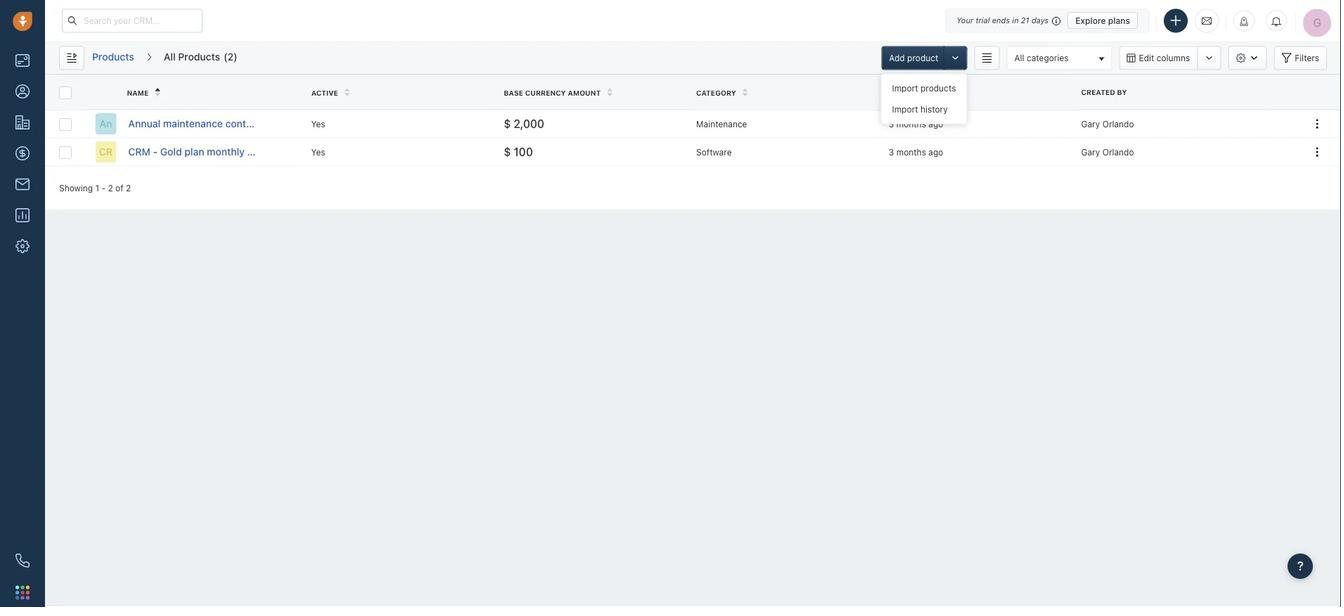 Task type: locate. For each thing, give the bounding box(es) containing it.
0 vertical spatial gary
[[1081, 119, 1100, 129]]

product
[[907, 53, 939, 63]]

1 vertical spatial months
[[897, 147, 926, 157]]

1 horizontal spatial products
[[178, 51, 220, 63]]

1 vertical spatial yes
[[311, 147, 325, 157]]

2 right of
[[126, 183, 131, 193]]

2 for of
[[108, 183, 113, 193]]

0 horizontal spatial products
[[92, 51, 134, 63]]

add
[[889, 53, 905, 63]]

all for all categories
[[1015, 53, 1025, 63]]

0 horizontal spatial created
[[889, 88, 923, 97]]

$ 2,000
[[504, 117, 544, 130]]

import down created at
[[892, 104, 918, 114]]

2
[[228, 51, 233, 63], [108, 183, 113, 193], [126, 183, 131, 193]]

category
[[696, 88, 736, 97]]

categories
[[1027, 53, 1069, 63]]

all categories button
[[1007, 46, 1112, 70]]

1
[[95, 183, 99, 193]]

orlando
[[1103, 119, 1134, 129], [1103, 147, 1134, 157]]

3 months ago for $ 100
[[889, 147, 943, 157]]

2 for )
[[228, 51, 233, 63]]

ago for 2,000
[[929, 119, 943, 129]]

import inside 'link'
[[892, 104, 918, 114]]

created
[[1081, 88, 1115, 96], [889, 88, 923, 97]]

1 3 months ago from the top
[[889, 119, 943, 129]]

1 horizontal spatial 2
[[126, 183, 131, 193]]

showing 1 - 2 of 2
[[59, 183, 131, 193]]

add product button
[[881, 46, 946, 70]]

gary
[[1081, 119, 1100, 129], [1081, 147, 1100, 157]]

0 vertical spatial ago
[[929, 119, 943, 129]]

1 horizontal spatial all
[[1015, 53, 1025, 63]]

$ left 2,000
[[504, 117, 511, 130]]

1 months from the top
[[897, 119, 926, 129]]

2,000
[[514, 117, 544, 130]]

products link
[[91, 46, 135, 70]]

1 vertical spatial 3 months ago
[[889, 147, 943, 157]]

all
[[164, 51, 176, 63], [1015, 53, 1025, 63]]

trial
[[976, 16, 990, 25]]

explore plans
[[1076, 15, 1130, 25]]

1 vertical spatial (sample)
[[247, 146, 288, 158]]

email image
[[1202, 15, 1212, 27]]

- left the gold
[[153, 146, 158, 158]]

2 gary orlando from the top
[[1081, 147, 1134, 157]]

0 vertical spatial orlando
[[1103, 119, 1134, 129]]

created left by
[[1081, 88, 1115, 96]]

1 yes from the top
[[311, 119, 325, 129]]

maintenance
[[696, 119, 747, 129]]

0 vertical spatial $
[[504, 117, 511, 130]]

all down search your crm... text box
[[164, 51, 176, 63]]

1 vertical spatial $
[[504, 145, 511, 158]]

products
[[92, 51, 134, 63], [178, 51, 220, 63]]

base currency amount
[[504, 88, 601, 97]]

3 for 100
[[889, 147, 894, 157]]

0 vertical spatial months
[[897, 119, 926, 129]]

1 $ from the top
[[504, 117, 511, 130]]

showing
[[59, 183, 93, 193]]

1 vertical spatial gary
[[1081, 147, 1100, 157]]

2 up "annual maintenance contract (sample)"
[[228, 51, 233, 63]]

$ left 100 at the top left of page
[[504, 145, 511, 158]]

import
[[892, 83, 918, 93], [892, 104, 918, 114]]

orlando for $ 100
[[1103, 147, 1134, 157]]

1 vertical spatial orlando
[[1103, 147, 1134, 157]]

2 orlando from the top
[[1103, 147, 1134, 157]]

1 vertical spatial gary orlando
[[1081, 147, 1134, 157]]

2 horizontal spatial 2
[[228, 51, 233, 63]]

2 yes from the top
[[311, 147, 325, 157]]

)
[[233, 51, 237, 63]]

3 months ago
[[889, 119, 943, 129], [889, 147, 943, 157]]

2 3 months ago from the top
[[889, 147, 943, 157]]

(sample)
[[267, 118, 308, 129], [247, 146, 288, 158]]

ago
[[929, 119, 943, 129], [929, 147, 943, 157]]

2 ago from the top
[[929, 147, 943, 157]]

1 gary orlando from the top
[[1081, 119, 1134, 129]]

1 created from the left
[[1081, 88, 1115, 96]]

import left "at"
[[892, 83, 918, 93]]

1 gary from the top
[[1081, 119, 1100, 129]]

1 3 from the top
[[889, 119, 894, 129]]

created for created by
[[1081, 88, 1115, 96]]

all inside button
[[1015, 53, 1025, 63]]

freshworks switcher image
[[15, 585, 30, 599]]

products left (
[[178, 51, 220, 63]]

phone element
[[8, 547, 37, 575]]

2 months from the top
[[897, 147, 926, 157]]

all left categories
[[1015, 53, 1025, 63]]

1 orlando from the top
[[1103, 119, 1134, 129]]

2 import from the top
[[892, 104, 918, 114]]

$
[[504, 117, 511, 130], [504, 145, 511, 158]]

yes
[[311, 119, 325, 129], [311, 147, 325, 157]]

1 products from the left
[[92, 51, 134, 63]]

- right '1'
[[102, 183, 106, 193]]

2 created from the left
[[889, 88, 923, 97]]

1 horizontal spatial created
[[1081, 88, 1115, 96]]

1 vertical spatial import
[[892, 104, 918, 114]]

-
[[153, 146, 158, 158], [102, 183, 106, 193]]

(sample) right contract
[[267, 118, 308, 129]]

2 3 from the top
[[889, 147, 894, 157]]

1 vertical spatial 3
[[889, 147, 894, 157]]

0 horizontal spatial all
[[164, 51, 176, 63]]

gary orlando
[[1081, 119, 1134, 129], [1081, 147, 1134, 157]]

2 $ from the top
[[504, 145, 511, 158]]

gary for 100
[[1081, 147, 1100, 157]]

0 vertical spatial gary orlando
[[1081, 119, 1134, 129]]

1 import from the top
[[892, 83, 918, 93]]

import history
[[892, 104, 948, 114]]

0 vertical spatial -
[[153, 146, 158, 158]]

products down search your crm... text box
[[92, 51, 134, 63]]

0 vertical spatial (sample)
[[267, 118, 308, 129]]

0 horizontal spatial 2
[[108, 183, 113, 193]]

import history link
[[882, 99, 967, 120]]

plans
[[1108, 15, 1130, 25]]

1 ago from the top
[[929, 119, 943, 129]]

3
[[889, 119, 894, 129], [889, 147, 894, 157]]

orlando for $ 2,000
[[1103, 119, 1134, 129]]

0 vertical spatial yes
[[311, 119, 325, 129]]

yes for $ 2,000
[[311, 119, 325, 129]]

0 vertical spatial 3
[[889, 119, 894, 129]]

0 vertical spatial 3 months ago
[[889, 119, 943, 129]]

(sample) down contract
[[247, 146, 288, 158]]

base
[[504, 88, 523, 97]]

1 vertical spatial -
[[102, 183, 106, 193]]

filters
[[1295, 53, 1320, 63]]

active
[[311, 88, 338, 97]]

2 products from the left
[[178, 51, 220, 63]]

gary orlando for 100
[[1081, 147, 1134, 157]]

2 left of
[[108, 183, 113, 193]]

annual maintenance contract (sample) link
[[128, 117, 308, 131]]

name
[[127, 88, 149, 97]]

crm
[[128, 146, 150, 158]]

0 vertical spatial import
[[892, 83, 918, 93]]

1 vertical spatial ago
[[929, 147, 943, 157]]

months
[[897, 119, 926, 129], [897, 147, 926, 157]]

created up import history
[[889, 88, 923, 97]]

2 gary from the top
[[1081, 147, 1100, 157]]

edit columns button
[[1119, 46, 1197, 70]]



Task type: describe. For each thing, give the bounding box(es) containing it.
3 months ago for $ 2,000
[[889, 119, 943, 129]]

phone image
[[15, 554, 30, 568]]

ends
[[992, 16, 1010, 25]]

at
[[925, 88, 934, 97]]

contract
[[225, 118, 265, 129]]

(
[[224, 51, 228, 63]]

21
[[1021, 16, 1030, 25]]

currency
[[525, 88, 566, 97]]

import products
[[892, 83, 956, 93]]

columns
[[1157, 53, 1190, 63]]

all products ( 2 )
[[164, 51, 237, 63]]

explore
[[1076, 15, 1106, 25]]

created for created at
[[889, 88, 923, 97]]

all for all products ( 2 )
[[164, 51, 176, 63]]

your
[[957, 16, 974, 25]]

an
[[100, 118, 112, 129]]

created by
[[1081, 88, 1127, 96]]

$ 100
[[504, 145, 533, 158]]

history
[[921, 104, 948, 114]]

0 horizontal spatial -
[[102, 183, 106, 193]]

add product
[[889, 53, 939, 63]]

1 horizontal spatial -
[[153, 146, 158, 158]]

by
[[1117, 88, 1127, 96]]

yes for $ 100
[[311, 147, 325, 157]]

days
[[1032, 16, 1049, 25]]

crm - gold plan monthly (sample)
[[128, 146, 288, 158]]

plan
[[184, 146, 204, 158]]

months for 100
[[897, 147, 926, 157]]

all categories
[[1015, 53, 1069, 63]]

maintenance
[[163, 118, 223, 129]]

gary for 2,000
[[1081, 119, 1100, 129]]

annual maintenance contract (sample)
[[128, 118, 308, 129]]

your trial ends in 21 days
[[957, 16, 1049, 25]]

3 for 2,000
[[889, 119, 894, 129]]

$ for $ 2,000
[[504, 117, 511, 130]]

gary orlando for 2,000
[[1081, 119, 1134, 129]]

filters button
[[1274, 46, 1327, 70]]

created at
[[889, 88, 934, 97]]

edit
[[1139, 53, 1154, 63]]

import for import history
[[892, 104, 918, 114]]

ago for 100
[[929, 147, 943, 157]]

100
[[514, 145, 533, 158]]

cr
[[99, 146, 113, 158]]

monthly
[[207, 146, 245, 158]]

products
[[921, 83, 956, 93]]

$ for $ 100
[[504, 145, 511, 158]]

months for 2,000
[[897, 119, 926, 129]]

explore plans link
[[1068, 12, 1138, 29]]

crm - gold plan monthly (sample) link
[[128, 145, 288, 159]]

edit columns
[[1139, 53, 1190, 63]]

software
[[696, 147, 732, 157]]

annual
[[128, 118, 160, 129]]

of
[[115, 183, 123, 193]]

amount
[[568, 88, 601, 97]]

import for import products
[[892, 83, 918, 93]]

Search your CRM... text field
[[62, 9, 203, 33]]

gold
[[160, 146, 182, 158]]

in
[[1012, 16, 1019, 25]]



Task type: vqa. For each thing, say whether or not it's contained in the screenshot.
2,000 MONTHS
yes



